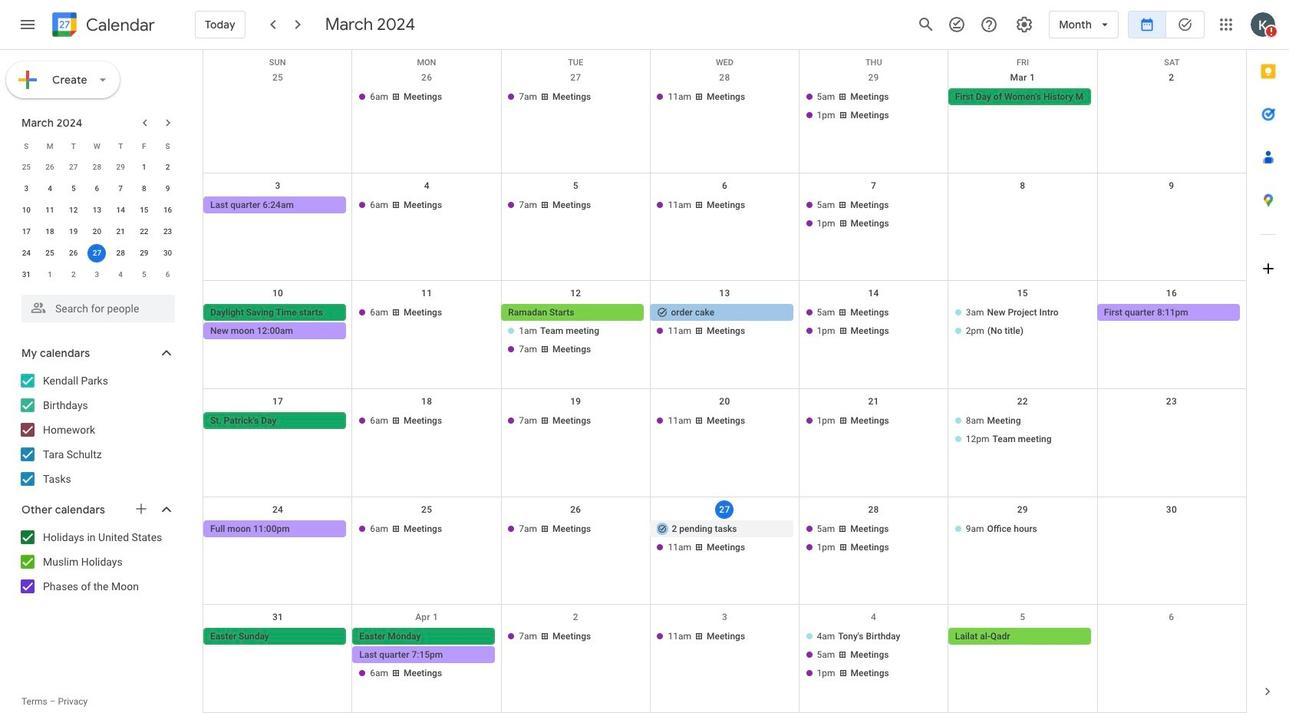 Task type: locate. For each thing, give the bounding box(es) containing it.
tab list
[[1248, 50, 1290, 670]]

april 6 element
[[159, 266, 177, 284]]

11 element
[[41, 201, 59, 220]]

6 element
[[88, 180, 106, 198]]

13 element
[[88, 201, 106, 220]]

26 element
[[64, 244, 83, 263]]

row
[[203, 50, 1247, 68], [203, 65, 1247, 173], [15, 135, 180, 157], [15, 157, 180, 178], [203, 173, 1247, 281], [15, 178, 180, 200], [15, 200, 180, 221], [15, 221, 180, 243], [15, 243, 180, 264], [15, 264, 180, 286], [203, 281, 1247, 389], [203, 389, 1247, 497], [203, 497, 1247, 605], [203, 605, 1247, 713]]

cell
[[203, 88, 353, 125], [800, 88, 949, 125], [800, 196, 949, 233], [949, 196, 1098, 233], [85, 243, 109, 264], [203, 304, 353, 360], [502, 304, 651, 360], [651, 304, 800, 360], [800, 304, 949, 360], [949, 304, 1098, 360], [949, 412, 1098, 449], [651, 520, 800, 557], [800, 520, 949, 557], [353, 628, 502, 684], [800, 628, 949, 684]]

31 element
[[17, 266, 36, 284]]

heading
[[83, 16, 155, 34]]

Search for people text field
[[31, 295, 166, 322]]

february 28 element
[[88, 158, 106, 177]]

None search field
[[0, 289, 190, 322]]

cell inside march 2024 grid
[[85, 243, 109, 264]]

february 27 element
[[64, 158, 83, 177]]

grid
[[203, 50, 1247, 713]]

12 element
[[64, 201, 83, 220]]

4 element
[[41, 180, 59, 198]]

heading inside calendar element
[[83, 16, 155, 34]]

row group
[[15, 157, 180, 286]]

30 element
[[159, 244, 177, 263]]

20 element
[[88, 223, 106, 241]]

april 2 element
[[64, 266, 83, 284]]

5 element
[[64, 180, 83, 198]]

16 element
[[159, 201, 177, 220]]

calendar element
[[49, 9, 155, 43]]

18 element
[[41, 223, 59, 241]]

21 element
[[111, 223, 130, 241]]

9 element
[[159, 180, 177, 198]]

3 element
[[17, 180, 36, 198]]



Task type: vqa. For each thing, say whether or not it's contained in the screenshot.
"February 27" element
yes



Task type: describe. For each thing, give the bounding box(es) containing it.
my calendars list
[[3, 369, 190, 491]]

14 element
[[111, 201, 130, 220]]

28 element
[[111, 244, 130, 263]]

19 element
[[64, 223, 83, 241]]

march 2024 grid
[[15, 135, 180, 286]]

1 element
[[135, 158, 153, 177]]

23 element
[[159, 223, 177, 241]]

february 25 element
[[17, 158, 36, 177]]

2 element
[[159, 158, 177, 177]]

settings menu image
[[1016, 15, 1034, 34]]

add other calendars image
[[134, 501, 149, 517]]

29 element
[[135, 244, 153, 263]]

22 element
[[135, 223, 153, 241]]

27, today element
[[88, 244, 106, 263]]

25 element
[[41, 244, 59, 263]]

8 element
[[135, 180, 153, 198]]

17 element
[[17, 223, 36, 241]]

april 5 element
[[135, 266, 153, 284]]

february 29 element
[[111, 158, 130, 177]]

7 element
[[111, 180, 130, 198]]

15 element
[[135, 201, 153, 220]]

april 1 element
[[41, 266, 59, 284]]

april 4 element
[[111, 266, 130, 284]]

10 element
[[17, 201, 36, 220]]

february 26 element
[[41, 158, 59, 177]]

main drawer image
[[18, 15, 37, 34]]

april 3 element
[[88, 266, 106, 284]]

other calendars list
[[3, 525, 190, 599]]

24 element
[[17, 244, 36, 263]]



